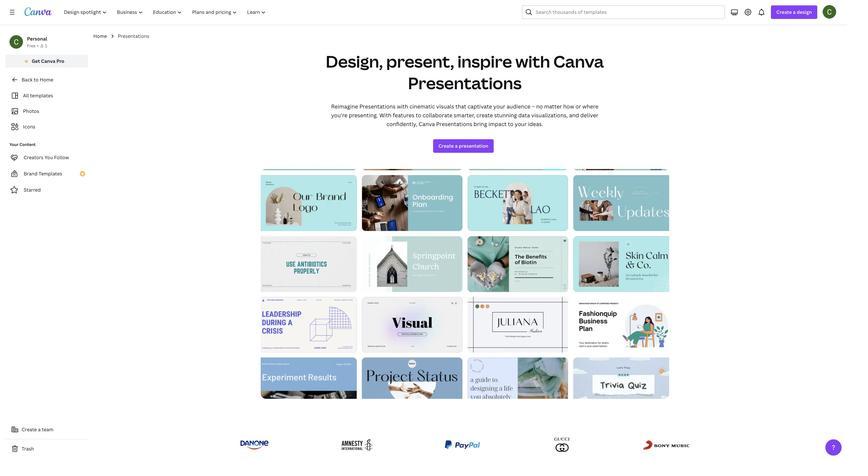Task type: describe. For each thing, give the bounding box(es) containing it.
deliver
[[580, 112, 598, 119]]

all templates link
[[9, 89, 84, 102]]

visuals
[[436, 103, 454, 110]]

presenting.
[[349, 112, 378, 119]]

how
[[563, 103, 574, 110]]

with inside design, present, inspire with canva presentations
[[515, 50, 550, 72]]

inspire
[[457, 50, 512, 72]]

presentations right home link
[[118, 33, 149, 39]]

reimagine presentations with cinematic visuals that captivate your audience – no matter how or where you're presenting. with features to collaborate smarter, create stunning data visualizations, and deliver confidently, canva presentations bring impact to your ideas.
[[331, 103, 598, 128]]

present,
[[386, 50, 454, 72]]

back to home
[[22, 76, 53, 83]]

where
[[582, 103, 598, 110]]

photos
[[23, 108, 39, 114]]

content
[[19, 142, 36, 147]]

collaborate
[[423, 112, 452, 119]]

icons
[[23, 123, 35, 130]]

back
[[22, 76, 33, 83]]

create a team button
[[5, 423, 88, 437]]

home inside back to home link
[[40, 76, 53, 83]]

design, present, inspire with canva presentations
[[326, 50, 604, 94]]

create a design button
[[771, 5, 817, 19]]

get canva pro
[[32, 58, 64, 64]]

create
[[476, 112, 493, 119]]

1 horizontal spatial to
[[416, 112, 421, 119]]

features
[[393, 112, 414, 119]]

starred
[[24, 187, 41, 193]]

–
[[532, 103, 535, 110]]

all templates
[[23, 92, 53, 99]]

photos link
[[9, 105, 84, 118]]

no
[[536, 103, 543, 110]]

create a team
[[22, 426, 53, 433]]

personal
[[27, 36, 47, 42]]

captivate
[[468, 103, 492, 110]]

ideas.
[[528, 120, 543, 128]]

free •
[[27, 43, 39, 49]]

1 horizontal spatial home
[[93, 33, 107, 39]]

create for create a design
[[777, 9, 792, 15]]

0 horizontal spatial to
[[34, 76, 39, 83]]

with
[[379, 112, 391, 119]]

impact
[[488, 120, 507, 128]]

sony music image
[[643, 437, 691, 453]]

create for create a team
[[22, 426, 37, 433]]

2 vertical spatial to
[[508, 120, 513, 128]]

your
[[9, 142, 19, 147]]

design,
[[326, 50, 383, 72]]

canva inside button
[[41, 58, 55, 64]]

you
[[45, 154, 53, 161]]

a for team
[[38, 426, 41, 433]]

smarter,
[[454, 112, 475, 119]]

get canva pro button
[[5, 55, 88, 68]]

data
[[518, 112, 530, 119]]

audience
[[507, 103, 530, 110]]

creators
[[24, 154, 43, 161]]

1
[[45, 43, 47, 49]]



Task type: locate. For each thing, give the bounding box(es) containing it.
that
[[455, 103, 466, 110]]

a
[[793, 9, 796, 15], [455, 143, 458, 149], [38, 426, 41, 433]]

2 vertical spatial create
[[22, 426, 37, 433]]

0 vertical spatial create
[[777, 9, 792, 15]]

1 vertical spatial a
[[455, 143, 458, 149]]

create
[[777, 9, 792, 15], [438, 143, 454, 149], [22, 426, 37, 433]]

0 horizontal spatial your
[[493, 103, 505, 110]]

create a presentation link
[[433, 139, 494, 153]]

paypal image
[[443, 437, 482, 453]]

a left team
[[38, 426, 41, 433]]

pro
[[56, 58, 64, 64]]

stunning
[[494, 112, 517, 119]]

a left design
[[793, 9, 796, 15]]

2 vertical spatial a
[[38, 426, 41, 433]]

your content
[[9, 142, 36, 147]]

a left the presentation
[[455, 143, 458, 149]]

matter
[[544, 103, 562, 110]]

bring
[[474, 120, 487, 128]]

gucci image
[[552, 437, 573, 453]]

0 vertical spatial a
[[793, 9, 796, 15]]

trusted by element
[[231, 433, 699, 457]]

0 horizontal spatial a
[[38, 426, 41, 433]]

1 vertical spatial to
[[416, 112, 421, 119]]

1 vertical spatial home
[[40, 76, 53, 83]]

to
[[34, 76, 39, 83], [416, 112, 421, 119], [508, 120, 513, 128]]

1 vertical spatial with
[[397, 103, 408, 110]]

create a presentation
[[438, 143, 488, 149]]

1 vertical spatial create
[[438, 143, 454, 149]]

follow
[[54, 154, 69, 161]]

with
[[515, 50, 550, 72], [397, 103, 408, 110]]

trash
[[22, 446, 34, 452]]

team
[[42, 426, 53, 433]]

home link
[[93, 32, 107, 40]]

create a design
[[777, 9, 812, 15]]

0 vertical spatial home
[[93, 33, 107, 39]]

top level navigation element
[[60, 5, 272, 19]]

1 horizontal spatial create
[[438, 143, 454, 149]]

create left team
[[22, 426, 37, 433]]

presentations
[[118, 33, 149, 39], [408, 72, 522, 94], [359, 103, 396, 110], [436, 120, 472, 128]]

starred link
[[5, 183, 88, 197]]

0 vertical spatial to
[[34, 76, 39, 83]]

1 vertical spatial your
[[515, 120, 527, 128]]

and
[[569, 112, 579, 119]]

2 horizontal spatial canva
[[553, 50, 604, 72]]

brand templates
[[24, 170, 62, 177]]

your down data
[[515, 120, 527, 128]]

templates
[[39, 170, 62, 177]]

back to home link
[[5, 73, 88, 87]]

create left the presentation
[[438, 143, 454, 149]]

presentations up with
[[359, 103, 396, 110]]

presentation
[[459, 143, 488, 149]]

trash link
[[5, 442, 88, 456]]

or
[[576, 103, 581, 110]]

create left design
[[777, 9, 792, 15]]

christina overa image
[[823, 5, 836, 19]]

a inside 'dropdown button'
[[793, 9, 796, 15]]

your
[[493, 103, 505, 110], [515, 120, 527, 128]]

all
[[23, 92, 29, 99]]

cinematic
[[409, 103, 435, 110]]

brand templates link
[[5, 167, 88, 181]]

to down cinematic
[[416, 112, 421, 119]]

a inside 'button'
[[38, 426, 41, 433]]

0 vertical spatial your
[[493, 103, 505, 110]]

0 horizontal spatial home
[[40, 76, 53, 83]]

presentations up that
[[408, 72, 522, 94]]

icons link
[[9, 120, 84, 133]]

Search search field
[[536, 6, 721, 19]]

canva inside "reimagine presentations with cinematic visuals that captivate your audience – no matter how or where you're presenting. with features to collaborate smarter, create stunning data visualizations, and deliver confidently, canva presentations bring impact to your ideas."
[[419, 120, 435, 128]]

templates
[[30, 92, 53, 99]]

your up stunning
[[493, 103, 505, 110]]

2 horizontal spatial create
[[777, 9, 792, 15]]

canva inside design, present, inspire with canva presentations
[[553, 50, 604, 72]]

presentations down smarter,
[[436, 120, 472, 128]]

1 horizontal spatial with
[[515, 50, 550, 72]]

brand
[[24, 170, 37, 177]]

to down stunning
[[508, 120, 513, 128]]

amnesty international image
[[340, 437, 373, 453]]

presentations inside design, present, inspire with canva presentations
[[408, 72, 522, 94]]

1 horizontal spatial canva
[[419, 120, 435, 128]]

2 horizontal spatial to
[[508, 120, 513, 128]]

2 horizontal spatial a
[[793, 9, 796, 15]]

1 horizontal spatial your
[[515, 120, 527, 128]]

•
[[37, 43, 39, 49]]

0 horizontal spatial canva
[[41, 58, 55, 64]]

0 horizontal spatial with
[[397, 103, 408, 110]]

0 horizontal spatial create
[[22, 426, 37, 433]]

home
[[93, 33, 107, 39], [40, 76, 53, 83]]

confidently,
[[386, 120, 417, 128]]

visualizations,
[[531, 112, 568, 119]]

a for presentation
[[455, 143, 458, 149]]

get
[[32, 58, 40, 64]]

reimagine
[[331, 103, 358, 110]]

with inside "reimagine presentations with cinematic visuals that captivate your audience – no matter how or where you're presenting. with features to collaborate smarter, create stunning data visualizations, and deliver confidently, canva presentations bring impact to your ideas."
[[397, 103, 408, 110]]

free
[[27, 43, 36, 49]]

to right back
[[34, 76, 39, 83]]

you're
[[331, 112, 347, 119]]

1 horizontal spatial a
[[455, 143, 458, 149]]

create inside 'dropdown button'
[[777, 9, 792, 15]]

design
[[797, 9, 812, 15]]

a for design
[[793, 9, 796, 15]]

create for create a presentation
[[438, 143, 454, 149]]

0 vertical spatial with
[[515, 50, 550, 72]]

danone image
[[239, 437, 270, 453]]

creators you follow link
[[5, 151, 88, 164]]

None search field
[[522, 5, 725, 19]]

canva
[[553, 50, 604, 72], [41, 58, 55, 64], [419, 120, 435, 128]]

creators you follow
[[24, 154, 69, 161]]

create inside 'button'
[[22, 426, 37, 433]]



Task type: vqa. For each thing, say whether or not it's contained in the screenshot.
is in Canva for Education is not currently available for college and university students, but you can still use Canva for free.
no



